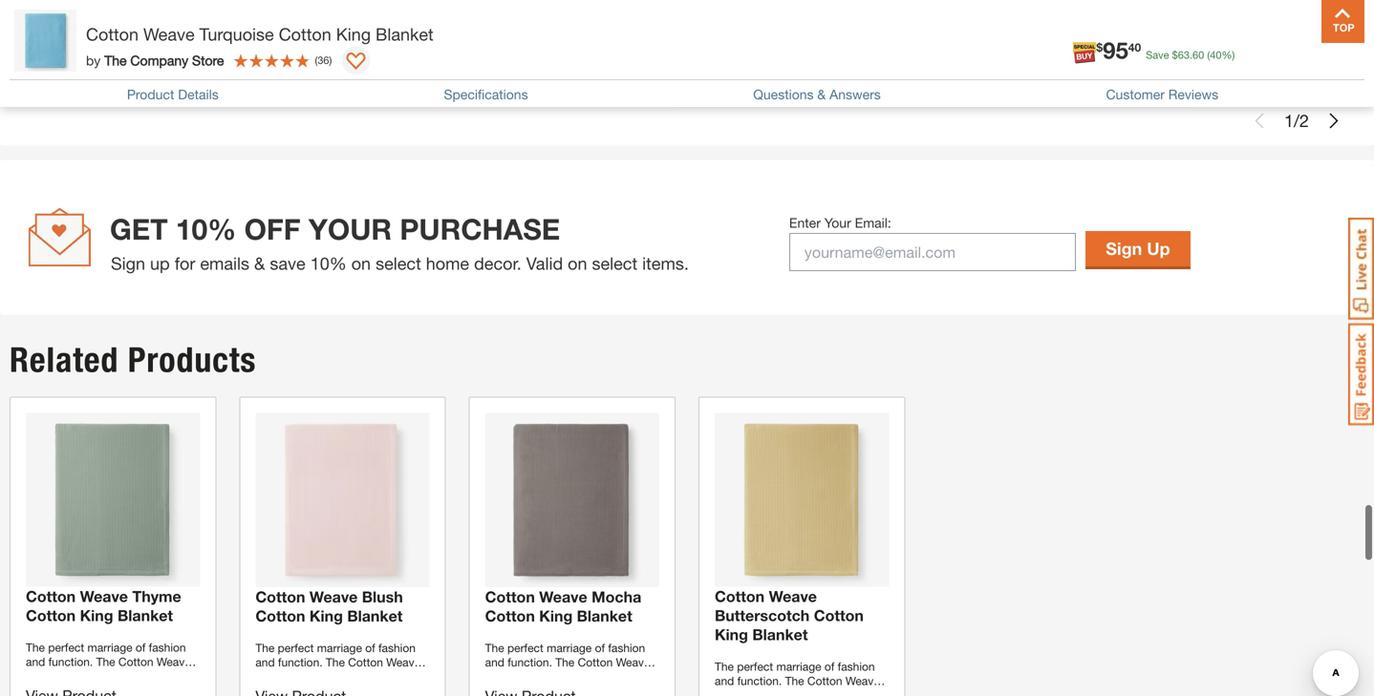 Task type: vqa. For each thing, say whether or not it's contained in the screenshot.
( for ( 36 )
yes



Task type: describe. For each thing, give the bounding box(es) containing it.
home
[[426, 253, 469, 274]]

cotton weave blush cotton king blanket image
[[255, 413, 430, 588]]

decor.
[[474, 253, 522, 274]]

2 ) from the left
[[345, 54, 348, 67]]

$ inside $ 95 40
[[1097, 41, 1103, 54]]

blanket for cotton weave turquoise cotton king blanket
[[376, 24, 434, 44]]

save
[[270, 253, 306, 274]]

email:
[[855, 215, 891, 231]]

live chat image
[[1348, 218, 1374, 320]]

company
[[130, 52, 188, 68]]

cotton weave thyme cotton king blanket
[[26, 588, 181, 625]]

details
[[178, 87, 219, 102]]

cotton weave thyme cotton king blanket link
[[26, 413, 200, 626]]

%)
[[1222, 49, 1235, 61]]

customer reviews
[[1106, 87, 1219, 102]]

2
[[1300, 110, 1309, 131]]

blanket for cotton weave butterscotch cotton king blanket
[[752, 626, 808, 644]]

cotton weave turquoise cotton king blanket
[[86, 24, 434, 44]]

/
[[1294, 110, 1300, 131]]

weave for butterscotch
[[769, 588, 817, 606]]

questions
[[753, 87, 814, 102]]

1 horizontal spatial 40
[[1210, 49, 1222, 61]]

blanket for cotton weave blush cotton king blanket
[[347, 607, 403, 625]]

1 vertical spatial 10%
[[310, 253, 347, 274]]

cotton weave mocha cotton king blanket link
[[485, 413, 659, 626]]

up
[[150, 253, 170, 274]]

blanket for cotton weave thyme cotton king blanket
[[118, 607, 173, 625]]

turquoise
[[199, 24, 274, 44]]

95
[[1103, 36, 1128, 64]]

0 vertical spatial &
[[818, 87, 826, 102]]

sign inside button
[[1106, 238, 1142, 259]]

off
[[244, 212, 301, 246]]

( 36
[[112, 44, 126, 57]]

thyme
[[132, 588, 181, 606]]

this is the first slide image
[[1252, 113, 1267, 128]]

king for butterscotch
[[715, 626, 748, 644]]

yourname@email.com text field
[[789, 233, 1076, 271]]

1 select from the left
[[376, 253, 421, 274]]

by
[[86, 52, 101, 68]]

product details
[[127, 87, 219, 102]]

cotton weave butterscotch cotton king blanket image
[[715, 413, 889, 588]]

specifications
[[444, 87, 528, 102]]

king for mocha
[[539, 607, 573, 625]]

cotton weave mocha cotton king blanket image
[[485, 413, 659, 588]]

40 inside $ 95 40
[[1128, 41, 1141, 54]]

cotton weave blush cotton king blanket link
[[255, 413, 430, 626]]

by the company store
[[86, 52, 224, 68]]

( 36 )
[[315, 54, 332, 66]]

$ 95 40
[[1097, 36, 1141, 64]]

related products
[[10, 339, 256, 381]]

purchase
[[400, 212, 560, 246]]

for
[[175, 253, 195, 274]]

weave for mocha
[[539, 588, 587, 606]]

king for turquoise
[[336, 24, 371, 44]]

1 horizontal spatial $
[[1172, 49, 1178, 61]]

reviews
[[1169, 87, 1219, 102]]

cotton weave butterscotch cotton king blanket link
[[715, 413, 889, 645]]

get 10% off your purchase sign up for emails & save 10% on select home decor. valid on select items.
[[110, 212, 689, 274]]

weave for turquoise
[[143, 24, 195, 44]]

5 )
[[340, 54, 348, 67]]

36 for ( 36
[[114, 44, 126, 57]]

( for ( 36 )
[[315, 54, 318, 66]]

answers
[[830, 87, 881, 102]]



Task type: locate. For each thing, give the bounding box(es) containing it.
( right 60
[[1207, 49, 1210, 61]]

1 horizontal spatial select
[[592, 253, 638, 274]]

weave up butterscotch on the bottom right
[[769, 588, 817, 606]]

select left items.
[[592, 253, 638, 274]]

king inside the cotton weave mocha cotton king blanket
[[539, 607, 573, 625]]

emails
[[200, 253, 249, 274]]

1 horizontal spatial &
[[818, 87, 826, 102]]

weave left mocha
[[539, 588, 587, 606]]

product details button
[[127, 87, 219, 102], [127, 87, 219, 102]]

blanket inside the cotton weave mocha cotton king blanket
[[577, 607, 632, 625]]

&
[[818, 87, 826, 102], [254, 253, 265, 274]]

cotton weave blush cotton king blanket
[[255, 588, 403, 625]]

next slide image
[[1326, 113, 1342, 128]]

weave inside cotton weave thyme cotton king blanket
[[80, 588, 128, 606]]

0 horizontal spatial 40
[[1128, 41, 1141, 54]]

customer reviews button
[[1106, 87, 1219, 102], [1106, 87, 1219, 102]]

save
[[1146, 49, 1169, 61]]

1
[[1284, 110, 1294, 131]]

( for (
[[1238, 54, 1240, 67]]

63
[[1178, 49, 1190, 61]]

blush
[[362, 588, 403, 606]]

sign
[[1106, 238, 1142, 259], [111, 253, 145, 274]]

& left save
[[254, 253, 265, 274]]

blanket
[[376, 24, 434, 44], [118, 607, 173, 625], [347, 607, 403, 625], [577, 607, 632, 625], [752, 626, 808, 644]]

2 select from the left
[[592, 253, 638, 274]]

enter your email:
[[789, 215, 891, 231]]

customer
[[1106, 87, 1165, 102]]

0 horizontal spatial )
[[329, 54, 332, 66]]

weave left blush
[[310, 588, 358, 606]]

weave left thyme
[[80, 588, 128, 606]]

36 for ( 36 )
[[318, 54, 329, 66]]

) left 5
[[329, 54, 332, 66]]

select
[[376, 253, 421, 274], [592, 253, 638, 274]]

2 on from the left
[[568, 253, 587, 274]]

& left answers
[[818, 87, 826, 102]]

1 horizontal spatial 36
[[318, 54, 329, 66]]

display image
[[346, 53, 365, 72]]

product
[[127, 87, 174, 102]]

weave inside the cotton weave mocha cotton king blanket
[[539, 588, 587, 606]]

( right by
[[112, 44, 114, 57]]

36
[[114, 44, 126, 57], [318, 54, 329, 66]]

$ left save
[[1097, 41, 1103, 54]]

feedback link image
[[1348, 323, 1374, 426]]

on
[[351, 253, 371, 274], [568, 253, 587, 274]]

cotton weave mocha cotton king blanket
[[485, 588, 642, 625]]

on right valid at the left top of the page
[[568, 253, 587, 274]]

weave inside cotton weave butterscotch cotton king blanket
[[769, 588, 817, 606]]

1 / 2
[[1284, 110, 1309, 131]]

select left home on the top
[[376, 253, 421, 274]]

weave for blush
[[310, 588, 358, 606]]

60
[[1193, 49, 1204, 61]]

1 horizontal spatial on
[[568, 253, 587, 274]]

sign up button
[[1086, 231, 1191, 267]]

save $ 63 . 60 ( 40 %)
[[1146, 49, 1235, 61]]

)
[[329, 54, 332, 66], [345, 54, 348, 67]]

$ left .
[[1172, 49, 1178, 61]]

get
[[110, 212, 168, 246]]

cotton
[[86, 24, 139, 44], [279, 24, 331, 44], [26, 588, 76, 606], [715, 588, 765, 606], [255, 588, 305, 606], [485, 588, 535, 606], [26, 607, 76, 625], [814, 607, 864, 625], [255, 607, 305, 625], [485, 607, 535, 625]]

0 horizontal spatial select
[[376, 253, 421, 274]]

blanket inside cotton weave thyme cotton king blanket
[[118, 607, 173, 625]]

blanket inside cotton weave butterscotch cotton king blanket
[[752, 626, 808, 644]]

blanket for cotton weave mocha cotton king blanket
[[577, 607, 632, 625]]

10%
[[176, 212, 236, 246], [310, 253, 347, 274]]

blanket inside cotton weave blush cotton king blanket
[[347, 607, 403, 625]]

10% up emails
[[176, 212, 236, 246]]

40 right 60
[[1210, 49, 1222, 61]]

0 vertical spatial 10%
[[176, 212, 236, 246]]

sign inside get 10% off your purchase sign up for emails & save 10% on select home decor. valid on select items.
[[111, 253, 145, 274]]

& inside get 10% off your purchase sign up for emails & save 10% on select home decor. valid on select items.
[[254, 253, 265, 274]]

items.
[[642, 253, 689, 274]]

your
[[825, 215, 851, 231]]

questions & answers button
[[753, 87, 881, 102], [753, 87, 881, 102]]

cotton weave thyme cotton king blanket image
[[26, 413, 200, 588]]

butterscotch
[[715, 607, 810, 625]]

weave
[[143, 24, 195, 44], [80, 588, 128, 606], [769, 588, 817, 606], [310, 588, 358, 606], [539, 588, 587, 606]]

sign up
[[1106, 238, 1170, 259]]

36 right by
[[114, 44, 126, 57]]

weave for thyme
[[80, 588, 128, 606]]

on down your at left top
[[351, 253, 371, 274]]

king inside cotton weave blush cotton king blanket
[[310, 607, 343, 625]]

1 vertical spatial &
[[254, 253, 265, 274]]

(
[[112, 44, 114, 57], [1207, 49, 1210, 61], [315, 54, 318, 66], [1238, 54, 1240, 67]]

your
[[309, 212, 392, 246]]

1 on from the left
[[351, 253, 371, 274]]

enter
[[789, 215, 821, 231]]

specifications button
[[444, 87, 528, 102], [444, 87, 528, 102]]

king
[[336, 24, 371, 44], [80, 607, 113, 625], [310, 607, 343, 625], [539, 607, 573, 625], [715, 626, 748, 644]]

top button
[[1322, 0, 1365, 43]]

weave inside cotton weave blush cotton king blanket
[[310, 588, 358, 606]]

( left 5
[[315, 54, 318, 66]]

( for ( 36
[[112, 44, 114, 57]]

.
[[1190, 49, 1193, 61]]

36 left 5
[[318, 54, 329, 66]]

5
[[340, 54, 345, 67]]

40
[[1128, 41, 1141, 54], [1210, 49, 1222, 61]]

0 horizontal spatial $
[[1097, 41, 1103, 54]]

0 horizontal spatial 10%
[[176, 212, 236, 246]]

store
[[192, 52, 224, 68]]

1 ) from the left
[[329, 54, 332, 66]]

0 horizontal spatial sign
[[111, 253, 145, 274]]

products
[[128, 339, 256, 381]]

0 horizontal spatial &
[[254, 253, 265, 274]]

weave up company on the top left
[[143, 24, 195, 44]]

0 horizontal spatial on
[[351, 253, 371, 274]]

product image image
[[14, 10, 76, 72]]

1 horizontal spatial 10%
[[310, 253, 347, 274]]

king for thyme
[[80, 607, 113, 625]]

40 left save
[[1128, 41, 1141, 54]]

$
[[1097, 41, 1103, 54], [1172, 49, 1178, 61]]

1 horizontal spatial )
[[345, 54, 348, 67]]

related
[[10, 339, 119, 381]]

0 horizontal spatial 36
[[114, 44, 126, 57]]

1 horizontal spatial sign
[[1106, 238, 1142, 259]]

questions & answers
[[753, 87, 881, 102]]

( link
[[1159, 47, 1349, 72]]

( right %) at the top of the page
[[1238, 54, 1240, 67]]

) right ( 36 )
[[345, 54, 348, 67]]

valid
[[526, 253, 563, 274]]

the
[[104, 52, 127, 68]]

king inside cotton weave thyme cotton king blanket
[[80, 607, 113, 625]]

mocha
[[592, 588, 642, 606]]

cotton weave butterscotch cotton king blanket
[[715, 588, 864, 644]]

up
[[1147, 238, 1170, 259]]

king inside cotton weave butterscotch cotton king blanket
[[715, 626, 748, 644]]

10% down your at left top
[[310, 253, 347, 274]]

king for blush
[[310, 607, 343, 625]]



